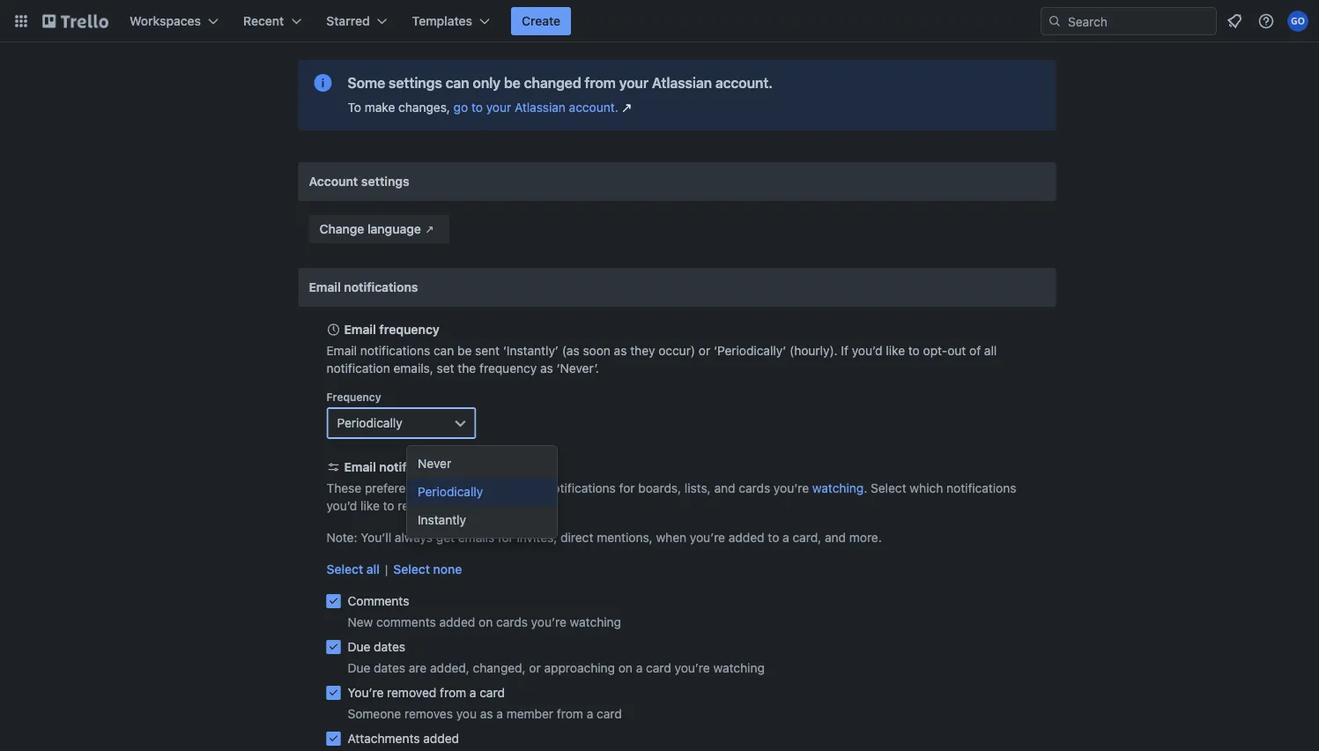 Task type: describe. For each thing, give the bounding box(es) containing it.
if
[[841, 343, 849, 358]]

(hourly).
[[790, 343, 838, 358]]

note: you'll always get emails for invites, direct mentions, when you're added to a card, and more.
[[327, 530, 882, 545]]

notification inside email notifications can be sent 'instantly' (as soon as they occur) or 'periodically' (hourly). if you'd like to opt-out of all notification emails, set the frequency as 'never'.
[[327, 361, 390, 376]]

gary orlando (garyorlando) image
[[1288, 11, 1309, 32]]

language
[[368, 222, 421, 236]]

1 vertical spatial added
[[439, 615, 475, 629]]

0 vertical spatial watching
[[813, 481, 864, 495]]

1 vertical spatial notification
[[379, 460, 447, 474]]

0 horizontal spatial or
[[529, 661, 541, 675]]

note:
[[327, 530, 357, 545]]

to
[[348, 100, 361, 115]]

all inside email notifications can be sent 'instantly' (as soon as they occur) or 'periodically' (hourly). if you'd like to opt-out of all notification emails, set the frequency as 'never'.
[[985, 343, 997, 358]]

set
[[437, 361, 455, 376]]

templates button
[[402, 7, 501, 35]]

sent
[[475, 343, 500, 358]]

search image
[[1048, 14, 1062, 28]]

account settings
[[309, 174, 410, 189]]

a up 'you'
[[470, 685, 476, 700]]

email for email notification preferences
[[344, 460, 376, 474]]

1 horizontal spatial account.
[[716, 74, 773, 91]]

. select which notifications you'd like to receive via email.
[[327, 481, 1017, 513]]

account
[[309, 174, 358, 189]]

'periodically'
[[714, 343, 786, 358]]

mentions,
[[597, 530, 653, 545]]

or inside email notifications can be sent 'instantly' (as soon as they occur) or 'periodically' (hourly). if you'd like to opt-out of all notification emails, set the frequency as 'never'.
[[699, 343, 711, 358]]

0 vertical spatial periodically
[[337, 416, 403, 430]]

recent button
[[233, 7, 312, 35]]

change language link
[[309, 215, 449, 243]]

apply
[[463, 481, 494, 495]]

1 horizontal spatial only
[[473, 74, 501, 91]]

of
[[970, 343, 981, 358]]

1 horizontal spatial for
[[619, 481, 635, 495]]

to left card,
[[768, 530, 780, 545]]

workspaces
[[130, 14, 201, 28]]

go to your atlassian account. link
[[454, 99, 636, 116]]

1 horizontal spatial your
[[619, 74, 649, 91]]

change
[[320, 222, 364, 236]]

you'll
[[361, 530, 391, 545]]

1 vertical spatial only
[[436, 481, 460, 495]]

new
[[348, 615, 373, 629]]

1 horizontal spatial on
[[619, 661, 633, 675]]

back to home image
[[42, 7, 108, 35]]

select none button
[[393, 561, 462, 578]]

change language
[[320, 222, 421, 236]]

member
[[507, 706, 554, 721]]

'instantly'
[[503, 343, 559, 358]]

.
[[864, 481, 868, 495]]

card,
[[793, 530, 822, 545]]

settings for some
[[389, 74, 442, 91]]

lists,
[[685, 481, 711, 495]]

which
[[910, 481, 943, 495]]

email for email frequency
[[344, 322, 376, 337]]

added,
[[430, 661, 470, 675]]

0 vertical spatial card
[[646, 661, 671, 675]]

templates
[[412, 14, 472, 28]]

1 horizontal spatial select
[[393, 562, 430, 576]]

select all | select none
[[327, 562, 462, 576]]

1 horizontal spatial periodically
[[418, 484, 483, 499]]

0 horizontal spatial atlassian
[[515, 100, 566, 115]]

email notification preferences
[[344, 460, 521, 474]]

soon
[[583, 343, 611, 358]]

invites,
[[517, 530, 557, 545]]

email
[[513, 481, 543, 495]]

they
[[630, 343, 655, 358]]

a left card,
[[783, 530, 790, 545]]

occur)
[[659, 343, 696, 358]]

boards,
[[638, 481, 681, 495]]

you're removed from a card
[[348, 685, 505, 700]]

dates for due dates are added, changed, or approaching on a card you're watching
[[374, 661, 406, 675]]

create button
[[511, 7, 571, 35]]

like inside email notifications can be sent 'instantly' (as soon as they occur) or 'periodically' (hourly). if you'd like to opt-out of all notification emails, set the frequency as 'never'.
[[886, 343, 905, 358]]

1 vertical spatial watching
[[570, 615, 621, 629]]

direct
[[561, 530, 594, 545]]

approaching
[[544, 661, 615, 675]]

like inside . select which notifications you'd like to receive via email.
[[361, 498, 380, 513]]

you'd inside email notifications can be sent 'instantly' (as soon as they occur) or 'periodically' (hourly). if you'd like to opt-out of all notification emails, set the frequency as 'never'.
[[852, 343, 883, 358]]

sm image
[[421, 220, 439, 238]]

0 vertical spatial as
[[614, 343, 627, 358]]

settings for account
[[361, 174, 410, 189]]

0 horizontal spatial card
[[480, 685, 505, 700]]

0 horizontal spatial for
[[498, 530, 514, 545]]

some
[[348, 74, 385, 91]]

opt-
[[923, 343, 948, 358]]

out
[[948, 343, 966, 358]]

0 horizontal spatial and
[[714, 481, 736, 495]]

never
[[418, 456, 451, 471]]

due for due dates are added, changed, or approaching on a card you're watching
[[348, 661, 371, 675]]

'never'.
[[557, 361, 599, 376]]

a left member at bottom
[[497, 706, 503, 721]]

comments
[[348, 594, 409, 608]]

new comments added on cards you're watching
[[348, 615, 621, 629]]

be inside email notifications can be sent 'instantly' (as soon as they occur) or 'periodically' (hourly). if you'd like to opt-out of all notification emails, set the frequency as 'never'.
[[458, 343, 472, 358]]

changed
[[524, 74, 581, 91]]

to inside email notifications can be sent 'instantly' (as soon as they occur) or 'periodically' (hourly). if you'd like to opt-out of all notification emails, set the frequency as 'never'.
[[909, 343, 920, 358]]

2 vertical spatial added
[[423, 731, 459, 746]]

(as
[[562, 343, 580, 358]]

0 horizontal spatial on
[[479, 615, 493, 629]]

0 vertical spatial preferences
[[450, 460, 521, 474]]

instantly
[[418, 513, 466, 527]]

go
[[454, 100, 468, 115]]

changes,
[[399, 100, 450, 115]]

dates for due dates
[[374, 639, 406, 654]]

1 horizontal spatial as
[[540, 361, 553, 376]]

emails
[[458, 530, 495, 545]]

emails,
[[394, 361, 434, 376]]

1 vertical spatial preferences
[[365, 481, 433, 495]]

frequency
[[327, 390, 381, 403]]

0 horizontal spatial cards
[[496, 615, 528, 629]]



Task type: vqa. For each thing, say whether or not it's contained in the screenshot.
when
yes



Task type: locate. For each thing, give the bounding box(es) containing it.
to right go
[[472, 100, 483, 115]]

can for settings
[[446, 74, 469, 91]]

periodically up instantly
[[418, 484, 483, 499]]

receive
[[398, 498, 439, 513]]

1 horizontal spatial from
[[557, 706, 583, 721]]

and right lists,
[[714, 481, 736, 495]]

a down approaching
[[587, 706, 593, 721]]

2 horizontal spatial select
[[871, 481, 907, 495]]

0 horizontal spatial frequency
[[379, 322, 440, 337]]

1 vertical spatial periodically
[[418, 484, 483, 499]]

from for changed
[[585, 74, 616, 91]]

0 vertical spatial you'd
[[852, 343, 883, 358]]

2 due from the top
[[348, 661, 371, 675]]

1 vertical spatial frequency
[[480, 361, 537, 376]]

0 horizontal spatial from
[[440, 685, 466, 700]]

like down these
[[361, 498, 380, 513]]

1 vertical spatial all
[[367, 562, 380, 576]]

on right approaching
[[619, 661, 633, 675]]

more.
[[850, 530, 882, 545]]

1 due from the top
[[348, 639, 371, 654]]

notifications up email frequency
[[344, 280, 418, 294]]

|
[[385, 562, 388, 576]]

2 vertical spatial card
[[597, 706, 622, 721]]

dates down due dates
[[374, 661, 406, 675]]

Search field
[[1062, 8, 1216, 34]]

atlassian down changed
[[515, 100, 566, 115]]

1 vertical spatial on
[[619, 661, 633, 675]]

recent
[[243, 14, 284, 28]]

all left |
[[367, 562, 380, 576]]

settings up change language "link"
[[361, 174, 410, 189]]

due dates are added, changed, or approaching on a card you're watching
[[348, 661, 765, 675]]

primary element
[[0, 0, 1320, 42]]

a right approaching
[[636, 661, 643, 675]]

0 horizontal spatial your
[[486, 100, 511, 115]]

to inside . select which notifications you'd like to receive via email.
[[383, 498, 395, 513]]

notifications down email frequency
[[360, 343, 430, 358]]

0 vertical spatial cards
[[739, 481, 771, 495]]

notifications right which in the bottom right of the page
[[947, 481, 1017, 495]]

email inside email notifications can be sent 'instantly' (as soon as they occur) or 'periodically' (hourly). if you'd like to opt-out of all notification emails, set the frequency as 'never'.
[[327, 343, 357, 358]]

1 vertical spatial as
[[540, 361, 553, 376]]

select
[[871, 481, 907, 495], [327, 562, 363, 576], [393, 562, 430, 576]]

0 horizontal spatial be
[[458, 343, 472, 358]]

starred button
[[316, 7, 398, 35]]

0 vertical spatial and
[[714, 481, 736, 495]]

select inside . select which notifications you'd like to receive via email.
[[871, 481, 907, 495]]

or
[[699, 343, 711, 358], [529, 661, 541, 675]]

select down note:
[[327, 562, 363, 576]]

0 horizontal spatial like
[[361, 498, 380, 513]]

as
[[614, 343, 627, 358], [540, 361, 553, 376], [480, 706, 493, 721]]

card down approaching
[[597, 706, 622, 721]]

periodically
[[337, 416, 403, 430], [418, 484, 483, 499]]

2 vertical spatial watching
[[714, 661, 765, 675]]

due up you're
[[348, 661, 371, 675]]

card right approaching
[[646, 661, 671, 675]]

frequency up emails,
[[379, 322, 440, 337]]

0 vertical spatial account.
[[716, 74, 773, 91]]

you'd inside . select which notifications you'd like to receive via email.
[[327, 498, 357, 513]]

via
[[442, 498, 458, 513]]

from right changed
[[585, 74, 616, 91]]

create
[[522, 14, 561, 28]]

notifications up the direct
[[546, 481, 616, 495]]

2 horizontal spatial card
[[646, 661, 671, 675]]

added left card,
[[729, 530, 765, 545]]

0 horizontal spatial account.
[[569, 100, 619, 115]]

1 vertical spatial your
[[486, 100, 511, 115]]

as right 'you'
[[480, 706, 493, 721]]

email down email notifications
[[344, 322, 376, 337]]

2 vertical spatial from
[[557, 706, 583, 721]]

for right 'emails'
[[498, 530, 514, 545]]

1 dates from the top
[[374, 639, 406, 654]]

1 horizontal spatial preferences
[[450, 460, 521, 474]]

0 vertical spatial settings
[[389, 74, 442, 91]]

0 vertical spatial your
[[619, 74, 649, 91]]

dates down comments
[[374, 639, 406, 654]]

0 vertical spatial notification
[[327, 361, 390, 376]]

get
[[436, 530, 455, 545]]

1 horizontal spatial or
[[699, 343, 711, 358]]

2 dates from the top
[[374, 661, 406, 675]]

none
[[433, 562, 462, 576]]

2 horizontal spatial as
[[614, 343, 627, 358]]

0 vertical spatial due
[[348, 639, 371, 654]]

1 vertical spatial or
[[529, 661, 541, 675]]

email.
[[462, 498, 495, 513]]

notifications inside email notifications can be sent 'instantly' (as soon as they occur) or 'periodically' (hourly). if you'd like to opt-out of all notification emails, set the frequency as 'never'.
[[360, 343, 430, 358]]

these preferences only apply to email notifications for boards, lists, and cards you're watching
[[327, 481, 864, 495]]

only up via
[[436, 481, 460, 495]]

atlassian
[[652, 74, 712, 91], [515, 100, 566, 115]]

frequency down sent
[[480, 361, 537, 376]]

cards up "changed,"
[[496, 615, 528, 629]]

can for notifications
[[434, 343, 454, 358]]

you'd
[[852, 343, 883, 358], [327, 498, 357, 513]]

1 vertical spatial card
[[480, 685, 505, 700]]

and right card,
[[825, 530, 846, 545]]

0 vertical spatial frequency
[[379, 322, 440, 337]]

0 vertical spatial only
[[473, 74, 501, 91]]

due down new
[[348, 639, 371, 654]]

like
[[886, 343, 905, 358], [361, 498, 380, 513]]

periodically down frequency
[[337, 416, 403, 430]]

you'd right the if on the top of the page
[[852, 343, 883, 358]]

you're
[[348, 685, 384, 700]]

only
[[473, 74, 501, 91], [436, 481, 460, 495]]

only up go to your atlassian account. in the top of the page
[[473, 74, 501, 91]]

1 horizontal spatial frequency
[[480, 361, 537, 376]]

2 horizontal spatial watching
[[813, 481, 864, 495]]

notification up receive
[[379, 460, 447, 474]]

card
[[646, 661, 671, 675], [480, 685, 505, 700], [597, 706, 622, 721]]

1 vertical spatial settings
[[361, 174, 410, 189]]

0 horizontal spatial all
[[367, 562, 380, 576]]

all
[[985, 343, 997, 358], [367, 562, 380, 576]]

you'd down these
[[327, 498, 357, 513]]

select right .
[[871, 481, 907, 495]]

on up "changed,"
[[479, 615, 493, 629]]

1 vertical spatial dates
[[374, 661, 406, 675]]

to
[[472, 100, 483, 115], [909, 343, 920, 358], [498, 481, 509, 495], [383, 498, 395, 513], [768, 530, 780, 545]]

0 vertical spatial all
[[985, 343, 997, 358]]

1 horizontal spatial like
[[886, 343, 905, 358]]

can up set
[[434, 343, 454, 358]]

email for email notifications can be sent 'instantly' (as soon as they occur) or 'periodically' (hourly). if you'd like to opt-out of all notification emails, set the frequency as 'never'.
[[327, 343, 357, 358]]

open information menu image
[[1258, 12, 1275, 30]]

0 vertical spatial be
[[504, 74, 521, 91]]

added
[[729, 530, 765, 545], [439, 615, 475, 629], [423, 731, 459, 746]]

starred
[[326, 14, 370, 28]]

email down change
[[309, 280, 341, 294]]

to left opt-
[[909, 343, 920, 358]]

email up these
[[344, 460, 376, 474]]

preferences up receive
[[365, 481, 433, 495]]

0 horizontal spatial preferences
[[365, 481, 433, 495]]

email frequency
[[344, 322, 440, 337]]

1 vertical spatial account.
[[569, 100, 619, 115]]

email notifications
[[309, 280, 418, 294]]

frequency
[[379, 322, 440, 337], [480, 361, 537, 376]]

due for due dates
[[348, 639, 371, 654]]

when
[[656, 530, 687, 545]]

attachments added
[[348, 731, 459, 746]]

these
[[327, 481, 362, 495]]

0 vertical spatial added
[[729, 530, 765, 545]]

settings
[[389, 74, 442, 91], [361, 174, 410, 189]]

from right member at bottom
[[557, 706, 583, 721]]

and
[[714, 481, 736, 495], [825, 530, 846, 545]]

go to your atlassian account.
[[454, 100, 619, 115]]

someone
[[348, 706, 401, 721]]

be
[[504, 74, 521, 91], [458, 343, 472, 358]]

notifications
[[344, 280, 418, 294], [360, 343, 430, 358], [546, 481, 616, 495], [947, 481, 1017, 495]]

the
[[458, 361, 476, 376]]

removed
[[387, 685, 437, 700]]

for
[[619, 481, 635, 495], [498, 530, 514, 545]]

0 vertical spatial dates
[[374, 639, 406, 654]]

frequency inside email notifications can be sent 'instantly' (as soon as they occur) or 'periodically' (hourly). if you'd like to opt-out of all notification emails, set the frequency as 'never'.
[[480, 361, 537, 376]]

1 horizontal spatial cards
[[739, 481, 771, 495]]

0 horizontal spatial you'd
[[327, 498, 357, 513]]

0 horizontal spatial only
[[436, 481, 460, 495]]

1 horizontal spatial be
[[504, 74, 521, 91]]

1 vertical spatial can
[[434, 343, 454, 358]]

your right go
[[486, 100, 511, 115]]

due dates
[[348, 639, 406, 654]]

from down added,
[[440, 685, 466, 700]]

atlassian down primary element
[[652, 74, 712, 91]]

be up the on the left of page
[[458, 343, 472, 358]]

0 vertical spatial for
[[619, 481, 635, 495]]

email
[[309, 280, 341, 294], [344, 322, 376, 337], [327, 343, 357, 358], [344, 460, 376, 474]]

your
[[619, 74, 649, 91], [486, 100, 511, 115]]

1 vertical spatial due
[[348, 661, 371, 675]]

1 horizontal spatial you'd
[[852, 343, 883, 358]]

from for member
[[557, 706, 583, 721]]

0 horizontal spatial select
[[327, 562, 363, 576]]

changed,
[[473, 661, 526, 675]]

0 vertical spatial atlassian
[[652, 74, 712, 91]]

0 vertical spatial from
[[585, 74, 616, 91]]

0 horizontal spatial periodically
[[337, 416, 403, 430]]

watching
[[813, 481, 864, 495], [570, 615, 621, 629], [714, 661, 765, 675]]

can up go
[[446, 74, 469, 91]]

you
[[456, 706, 477, 721]]

1 vertical spatial for
[[498, 530, 514, 545]]

select right |
[[393, 562, 430, 576]]

preferences up apply
[[450, 460, 521, 474]]

to make changes,
[[348, 100, 454, 115]]

workspaces button
[[119, 7, 229, 35]]

someone removes you as a member from a card
[[348, 706, 622, 721]]

added down the removes
[[423, 731, 459, 746]]

0 vertical spatial like
[[886, 343, 905, 358]]

2 vertical spatial as
[[480, 706, 493, 721]]

be up go to your atlassian account. in the top of the page
[[504, 74, 521, 91]]

settings up "changes,"
[[389, 74, 442, 91]]

or right occur)
[[699, 343, 711, 358]]

1 vertical spatial atlassian
[[515, 100, 566, 115]]

0 notifications image
[[1224, 11, 1245, 32]]

1 horizontal spatial card
[[597, 706, 622, 721]]

make
[[365, 100, 395, 115]]

cards right lists,
[[739, 481, 771, 495]]

some settings can only be changed from your atlassian account.
[[348, 74, 773, 91]]

2 horizontal spatial from
[[585, 74, 616, 91]]

added up added,
[[439, 615, 475, 629]]

notification
[[327, 361, 390, 376], [379, 460, 447, 474]]

1 horizontal spatial atlassian
[[652, 74, 712, 91]]

0 horizontal spatial as
[[480, 706, 493, 721]]

to left receive
[[383, 498, 395, 513]]

removes
[[405, 706, 453, 721]]

watching link
[[813, 481, 864, 495]]

are
[[409, 661, 427, 675]]

all right of
[[985, 343, 997, 358]]

due
[[348, 639, 371, 654], [348, 661, 371, 675]]

you're
[[774, 481, 809, 495], [690, 530, 725, 545], [531, 615, 567, 629], [675, 661, 710, 675]]

0 horizontal spatial watching
[[570, 615, 621, 629]]

on
[[479, 615, 493, 629], [619, 661, 633, 675]]

email up frequency
[[327, 343, 357, 358]]

1 horizontal spatial watching
[[714, 661, 765, 675]]

0 vertical spatial can
[[446, 74, 469, 91]]

email notifications can be sent 'instantly' (as soon as they occur) or 'periodically' (hourly). if you'd like to opt-out of all notification emails, set the frequency as 'never'.
[[327, 343, 997, 376]]

1 horizontal spatial all
[[985, 343, 997, 358]]

card up someone removes you as a member from a card
[[480, 685, 505, 700]]

notifications inside . select which notifications you'd like to receive via email.
[[947, 481, 1017, 495]]

your down primary element
[[619, 74, 649, 91]]

1 vertical spatial and
[[825, 530, 846, 545]]

as down "'instantly'"
[[540, 361, 553, 376]]

select all button
[[327, 561, 380, 578]]

or right "changed,"
[[529, 661, 541, 675]]

1 vertical spatial cards
[[496, 615, 528, 629]]

your inside go to your atlassian account. link
[[486, 100, 511, 115]]

to inside go to your atlassian account. link
[[472, 100, 483, 115]]

always
[[395, 530, 433, 545]]

0 vertical spatial on
[[479, 615, 493, 629]]

to left email
[[498, 481, 509, 495]]

attachments
[[348, 731, 420, 746]]

email for email notifications
[[309, 280, 341, 294]]

1 vertical spatial like
[[361, 498, 380, 513]]

can inside email notifications can be sent 'instantly' (as soon as they occur) or 'periodically' (hourly). if you'd like to opt-out of all notification emails, set the frequency as 'never'.
[[434, 343, 454, 358]]

notification up frequency
[[327, 361, 390, 376]]

account.
[[716, 74, 773, 91], [569, 100, 619, 115]]

like left opt-
[[886, 343, 905, 358]]

for left boards,
[[619, 481, 635, 495]]

comments
[[376, 615, 436, 629]]

as left they
[[614, 343, 627, 358]]

1 horizontal spatial and
[[825, 530, 846, 545]]



